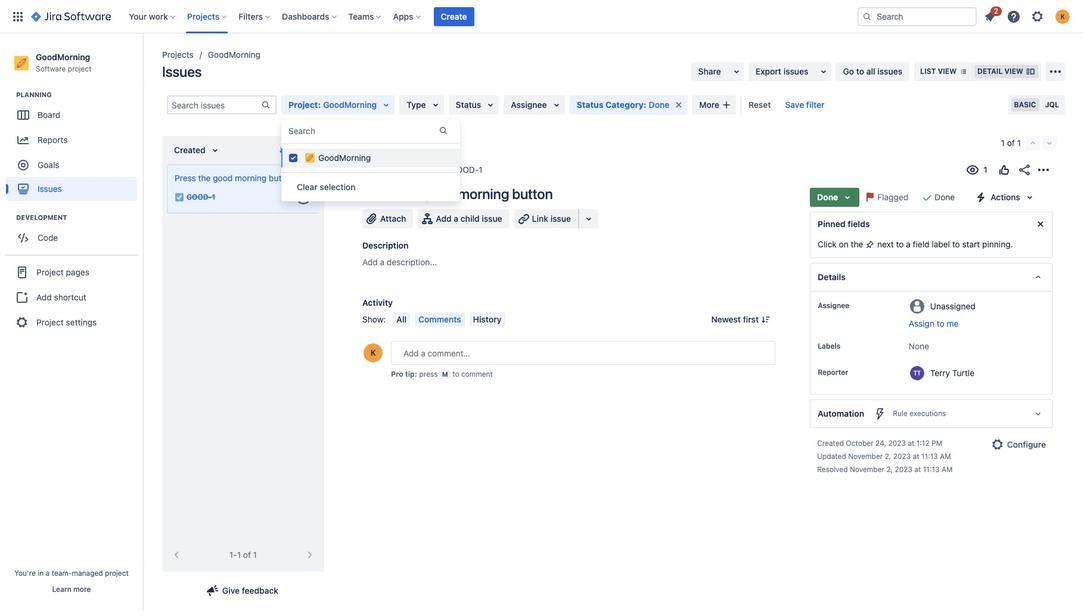 Task type: locate. For each thing, give the bounding box(es) containing it.
0 horizontal spatial press
[[175, 173, 196, 183]]

Add a comment… field
[[391, 341, 776, 365]]

1 vertical spatial good-
[[187, 193, 212, 202]]

0 vertical spatial of
[[1008, 138, 1016, 148]]

1 inside task element
[[212, 193, 216, 202]]

11:13 down 1:12
[[922, 452, 939, 461]]

created october 24, 2023 at 1:12 pm updated november 2, 2023 at 11:13 am resolved november 2, 2023 at 11:13 am
[[818, 439, 953, 474]]

0 vertical spatial project
[[289, 100, 318, 110]]

status for status
[[456, 100, 481, 110]]

description...
[[387, 257, 437, 267]]

button inside task element
[[269, 173, 294, 183]]

1 up child
[[479, 165, 483, 175]]

issue right child
[[482, 214, 503, 224]]

0 vertical spatial assignee
[[511, 100, 547, 110]]

1 status from the left
[[456, 100, 481, 110]]

detail
[[978, 67, 1003, 76]]

press the good morning button inside task element
[[175, 173, 294, 183]]

issues right all
[[878, 66, 903, 76]]

pro
[[391, 370, 404, 379]]

1-
[[230, 550, 237, 560]]

1 horizontal spatial view
[[1005, 67, 1024, 76]]

0 horizontal spatial the
[[198, 173, 211, 183]]

issues inside issues link
[[38, 184, 62, 194]]

detail view
[[978, 67, 1024, 76]]

good-1
[[450, 165, 483, 175], [187, 193, 216, 202]]

0 horizontal spatial created
[[174, 145, 206, 155]]

view right the detail at the top right of page
[[1005, 67, 1024, 76]]

learn more button
[[52, 585, 91, 595]]

0 vertical spatial november
[[849, 452, 883, 461]]

Search issues text field
[[168, 97, 261, 113]]

pinned fields
[[818, 219, 870, 229]]

of right 1-
[[243, 550, 251, 560]]

details
[[818, 272, 846, 282]]

remove field image
[[672, 98, 687, 112]]

clear
[[297, 182, 318, 192]]

0 vertical spatial project
[[68, 64, 92, 73]]

0 vertical spatial the
[[198, 173, 211, 183]]

0 vertical spatial created
[[174, 145, 206, 155]]

click
[[818, 239, 837, 249]]

1
[[1002, 138, 1006, 148], [1018, 138, 1022, 148], [479, 165, 483, 175], [212, 193, 216, 202], [237, 550, 241, 560], [253, 550, 257, 560]]

teams button
[[345, 7, 386, 26]]

good inside task element
[[213, 173, 233, 183]]

0 horizontal spatial issue
[[482, 214, 503, 224]]

project for project settings
[[36, 317, 64, 327]]

save
[[786, 100, 805, 110]]

updated
[[818, 452, 847, 461]]

1 vertical spatial morning
[[458, 185, 509, 202]]

1 horizontal spatial good-
[[450, 165, 479, 175]]

0 horizontal spatial project
[[68, 64, 92, 73]]

1 down basic
[[1018, 138, 1022, 148]]

press inside task element
[[175, 173, 196, 183]]

0 horizontal spatial button
[[269, 173, 294, 183]]

0 horizontal spatial assignee
[[511, 100, 547, 110]]

type
[[407, 100, 426, 110]]

1 horizontal spatial project
[[105, 569, 129, 578]]

button up link
[[512, 185, 553, 202]]

configure
[[1008, 440, 1047, 450]]

good up add a child issue button
[[423, 185, 455, 202]]

more
[[700, 100, 720, 110]]

done up the pinned at top
[[818, 192, 839, 202]]

projects
[[187, 11, 220, 21], [162, 49, 194, 60]]

of up vote options: no one has voted for this issue yet. image
[[1008, 138, 1016, 148]]

done left remove field icon
[[649, 100, 670, 110]]

apps
[[393, 11, 414, 21]]

the up the done issue: good-1 element
[[198, 173, 211, 183]]

0 vertical spatial 11:13
[[922, 452, 939, 461]]

resolved
[[818, 465, 848, 474]]

more information about this user image
[[911, 366, 925, 380]]

sidebar element
[[0, 33, 143, 611]]

automation element
[[811, 400, 1054, 428]]

to inside button
[[937, 318, 945, 329]]

press the good morning button down good-1 link
[[363, 185, 553, 202]]

of
[[1008, 138, 1016, 148], [243, 550, 251, 560]]

project : goodmorning
[[289, 100, 377, 110]]

type button
[[400, 95, 444, 115]]

jira software image
[[31, 9, 111, 24], [31, 9, 111, 24]]

add down description
[[363, 257, 378, 267]]

created inside "created october 24, 2023 at 1:12 pm updated november 2, 2023 at 11:13 am resolved november 2, 2023 at 11:13 am"
[[818, 439, 845, 448]]

0 horizontal spatial add
[[36, 292, 52, 302]]

morning inside task element
[[235, 173, 267, 183]]

1 horizontal spatial status
[[577, 100, 604, 110]]

planning heading
[[16, 90, 143, 100]]

2 horizontal spatial add
[[436, 214, 452, 224]]

1 horizontal spatial morning
[[458, 185, 509, 202]]

1 vertical spatial 2,
[[887, 465, 893, 474]]

2 vertical spatial the
[[851, 239, 864, 249]]

to left me
[[937, 318, 945, 329]]

to for a
[[897, 239, 904, 249]]

0 horizontal spatial :
[[318, 100, 321, 110]]

to
[[857, 66, 865, 76], [897, 239, 904, 249], [953, 239, 961, 249], [937, 318, 945, 329], [453, 370, 460, 379]]

assign
[[909, 318, 935, 329]]

1 horizontal spatial button
[[512, 185, 553, 202]]

0 horizontal spatial good
[[213, 173, 233, 183]]

created up updated in the right of the page
[[818, 439, 845, 448]]

add for add shortcut
[[36, 292, 52, 302]]

created inside popup button
[[174, 145, 206, 155]]

you're
[[14, 569, 36, 578]]

Search text field
[[289, 125, 291, 137]]

code link
[[6, 226, 137, 250]]

1 issue from the left
[[482, 214, 503, 224]]

projects for projects link
[[162, 49, 194, 60]]

press up attach button
[[363, 185, 397, 202]]

activity
[[363, 298, 393, 308]]

add left child
[[436, 214, 452, 224]]

24,
[[876, 439, 887, 448]]

1 vertical spatial of
[[243, 550, 251, 560]]

learn
[[52, 585, 71, 594]]

add inside sidebar element
[[36, 292, 52, 302]]

2 view from the left
[[1005, 67, 1024, 76]]

1 vertical spatial add
[[363, 257, 378, 267]]

copy link to issue image
[[481, 165, 490, 174]]

november
[[849, 452, 883, 461], [850, 465, 885, 474]]

0 vertical spatial morning
[[235, 173, 267, 183]]

automation
[[818, 409, 865, 419]]

goals
[[38, 160, 59, 170]]

give
[[222, 586, 240, 596]]

dashboards
[[282, 11, 330, 21]]

0 horizontal spatial press the good morning button
[[175, 173, 294, 183]]

1 horizontal spatial the
[[400, 185, 420, 202]]

start
[[963, 239, 981, 249]]

1 horizontal spatial issue
[[551, 214, 571, 224]]

a right in in the left bottom of the page
[[46, 569, 50, 578]]

0 horizontal spatial issues
[[38, 184, 62, 194]]

1 horizontal spatial :
[[644, 100, 647, 110]]

the inside task element
[[198, 173, 211, 183]]

project up add shortcut
[[36, 267, 64, 277]]

1 vertical spatial am
[[942, 465, 953, 474]]

go to all issues
[[844, 66, 903, 76]]

add left shortcut
[[36, 292, 52, 302]]

projects right sidebar navigation icon
[[162, 49, 194, 60]]

0 horizontal spatial done
[[649, 100, 670, 110]]

group
[[6, 90, 143, 205], [1026, 136, 1057, 150], [5, 255, 138, 339]]

2 status from the left
[[577, 100, 604, 110]]

press the good morning button
[[175, 173, 294, 183], [363, 185, 553, 202]]

1 horizontal spatial assignee
[[818, 301, 850, 310]]

to left all
[[857, 66, 865, 76]]

project right managed
[[105, 569, 129, 578]]

1 vertical spatial project
[[105, 569, 129, 578]]

2 vertical spatial project
[[36, 317, 64, 327]]

2 vertical spatial add
[[36, 292, 52, 302]]

1 horizontal spatial press the good morning button
[[363, 185, 553, 202]]

labels pin to top. only you can see pinned fields. image
[[843, 342, 853, 351]]

project up planning heading
[[68, 64, 92, 73]]

press
[[175, 173, 196, 183], [363, 185, 397, 202]]

clear selection button
[[290, 178, 363, 197]]

project up "search"
[[289, 100, 318, 110]]

0 vertical spatial good-1
[[450, 165, 483, 175]]

the right on
[[851, 239, 864, 249]]

1 vertical spatial project
[[36, 267, 64, 277]]

1 horizontal spatial issues
[[162, 63, 202, 80]]

done inside done dropdown button
[[818, 192, 839, 202]]

1 vertical spatial projects
[[162, 49, 194, 60]]

0 horizontal spatial good-1
[[187, 193, 216, 202]]

button left clear
[[269, 173, 294, 183]]

0 vertical spatial press the good morning button
[[175, 173, 294, 183]]

first
[[744, 314, 759, 324]]

0 vertical spatial good
[[213, 173, 233, 183]]

created left order by icon
[[174, 145, 206, 155]]

1 vertical spatial 11:13
[[924, 465, 940, 474]]

0 vertical spatial press
[[175, 173, 196, 183]]

created for created october 24, 2023 at 1:12 pm updated november 2, 2023 at 11:13 am resolved november 2, 2023 at 11:13 am
[[818, 439, 845, 448]]

assignee right status dropdown button at the top
[[511, 100, 547, 110]]

project down add shortcut
[[36, 317, 64, 327]]

1 horizontal spatial issues
[[878, 66, 903, 76]]

1 horizontal spatial add
[[363, 257, 378, 267]]

to left start on the right top of the page
[[953, 239, 961, 249]]

0 horizontal spatial morning
[[235, 173, 267, 183]]

2 vertical spatial 2023
[[895, 465, 913, 474]]

a left field
[[907, 239, 911, 249]]

view right list
[[939, 67, 957, 76]]

issues right export
[[784, 66, 809, 76]]

press
[[419, 370, 438, 379]]

good-1 right task icon
[[187, 193, 216, 202]]

1 vertical spatial press
[[363, 185, 397, 202]]

am
[[941, 452, 952, 461], [942, 465, 953, 474]]

to for all
[[857, 66, 865, 76]]

help image
[[1007, 9, 1022, 24]]

11:13 down the pm
[[924, 465, 940, 474]]

pages
[[66, 267, 89, 277]]

settings image
[[1031, 9, 1045, 24]]

status inside dropdown button
[[456, 100, 481, 110]]

morning down "copy link to issue" icon at the left of the page
[[458, 185, 509, 202]]

good down order by icon
[[213, 173, 233, 183]]

1 issues from the left
[[784, 66, 809, 76]]

issues down goals
[[38, 184, 62, 194]]

1 horizontal spatial done
[[818, 192, 839, 202]]

1 vertical spatial created
[[818, 439, 845, 448]]

assignee left the assignee pin to top. only you can see pinned fields. image
[[818, 301, 850, 310]]

clear selection
[[297, 182, 356, 192]]

1 vertical spatial assignee
[[818, 301, 850, 310]]

selection
[[320, 182, 356, 192]]

projects link
[[162, 48, 194, 62]]

go to all issues link
[[836, 62, 910, 81]]

banner containing your work
[[0, 0, 1085, 33]]

pro tip: press m to comment
[[391, 370, 493, 379]]

export issues button
[[749, 62, 832, 81]]

pm
[[932, 439, 943, 448]]

status for status category : done
[[577, 100, 604, 110]]

your profile and settings image
[[1056, 9, 1070, 24]]

filters
[[239, 11, 263, 21]]

1 horizontal spatial good-1
[[450, 165, 483, 175]]

0 vertical spatial add
[[436, 214, 452, 224]]

board link
[[6, 103, 137, 127]]

menu bar
[[391, 313, 508, 327]]

fields
[[848, 219, 870, 229]]

good-1 link
[[450, 163, 483, 177]]

next
[[878, 239, 894, 249]]

created
[[174, 145, 206, 155], [818, 439, 845, 448]]

1 right task icon
[[212, 193, 216, 202]]

reports link
[[6, 127, 137, 153]]

to right the "next"
[[897, 239, 904, 249]]

1 horizontal spatial good
[[423, 185, 455, 202]]

view for detail view
[[1005, 67, 1024, 76]]

view
[[939, 67, 957, 76], [1005, 67, 1024, 76]]

0 vertical spatial am
[[941, 452, 952, 461]]

good-1 up 'add a child issue'
[[450, 165, 483, 175]]

status left category
[[577, 100, 604, 110]]

export issues
[[756, 66, 809, 76]]

filters button
[[235, 7, 275, 26]]

projects inside dropdown button
[[187, 11, 220, 21]]

2 : from the left
[[644, 100, 647, 110]]

a left child
[[454, 214, 459, 224]]

0 horizontal spatial status
[[456, 100, 481, 110]]

2,
[[885, 452, 892, 461], [887, 465, 893, 474]]

the up attach
[[400, 185, 420, 202]]

button
[[269, 173, 294, 183], [512, 185, 553, 202]]

issues down projects link
[[162, 63, 202, 80]]

morning
[[235, 173, 267, 183], [458, 185, 509, 202]]

0 horizontal spatial issues
[[784, 66, 809, 76]]

issue right link
[[551, 214, 571, 224]]

1-1 of 1
[[230, 550, 257, 560]]

1 vertical spatial issues
[[38, 184, 62, 194]]

1 view from the left
[[939, 67, 957, 76]]

refresh image
[[303, 145, 313, 154]]

add for add a description...
[[363, 257, 378, 267]]

status right type dropdown button
[[456, 100, 481, 110]]

done button
[[811, 188, 860, 207]]

all
[[397, 314, 407, 324]]

details element
[[811, 263, 1054, 292]]

0 horizontal spatial good-
[[187, 193, 212, 202]]

pinning.
[[983, 239, 1014, 249]]

2 horizontal spatial done
[[935, 192, 956, 202]]

1 of 1
[[1002, 138, 1022, 148]]

1 vertical spatial november
[[850, 465, 885, 474]]

done up next to a field label to start pinning.
[[935, 192, 956, 202]]

banner
[[0, 0, 1085, 33]]

status button
[[449, 95, 499, 115]]

1 vertical spatial good-1
[[187, 193, 216, 202]]

0 horizontal spatial view
[[939, 67, 957, 76]]

good- left "copy link to issue" icon at the left of the page
[[450, 165, 479, 175]]

press up task icon
[[175, 173, 196, 183]]

good- right task icon
[[187, 193, 212, 202]]

0 vertical spatial button
[[269, 173, 294, 183]]

in
[[38, 569, 44, 578]]

software
[[36, 64, 66, 73]]

link web pages and more image
[[582, 212, 596, 226]]

1 vertical spatial the
[[400, 185, 420, 202]]

done image
[[921, 190, 935, 205]]

0 vertical spatial at
[[909, 439, 915, 448]]

issues inside popup button
[[784, 66, 809, 76]]

1 up give feedback button
[[237, 550, 241, 560]]

issues
[[162, 63, 202, 80], [38, 184, 62, 194]]

created for created
[[174, 145, 206, 155]]

view for list view
[[939, 67, 957, 76]]

more button
[[693, 95, 737, 115]]

press the good morning button down order by icon
[[175, 173, 294, 183]]

0 vertical spatial projects
[[187, 11, 220, 21]]

projects right 'work'
[[187, 11, 220, 21]]

morning left clear
[[235, 173, 267, 183]]

1 horizontal spatial created
[[818, 439, 845, 448]]



Task type: vqa. For each thing, say whether or not it's contained in the screenshot.
Vote options: No one has voted for this issue yet. icon
yes



Task type: describe. For each thing, give the bounding box(es) containing it.
add for add a child issue
[[436, 214, 452, 224]]

sort descending image
[[279, 145, 289, 154]]

project settings link
[[5, 310, 138, 336]]

assignee inside dropdown button
[[511, 100, 547, 110]]

turtle
[[953, 368, 975, 378]]

2
[[995, 6, 999, 15]]

done issue: good-1 element
[[187, 192, 216, 203]]

reports
[[38, 135, 68, 145]]

more
[[73, 585, 91, 594]]

2 vertical spatial at
[[915, 465, 922, 474]]

give feedback
[[222, 586, 279, 596]]

add a child issue button
[[418, 209, 510, 228]]

comments button
[[415, 313, 465, 327]]

m
[[442, 370, 448, 378]]

1 : from the left
[[318, 100, 321, 110]]

projects button
[[184, 7, 232, 26]]

rule
[[893, 409, 908, 418]]

1 vertical spatial 2023
[[894, 452, 911, 461]]

1:12
[[917, 439, 930, 448]]

appswitcher icon image
[[11, 9, 25, 24]]

a inside button
[[454, 214, 459, 224]]

assign to me button
[[909, 318, 1041, 330]]

search image
[[863, 12, 872, 21]]

search
[[289, 126, 315, 136]]

development heading
[[16, 213, 143, 223]]

vote options: no one has voted for this issue yet. image
[[998, 163, 1012, 177]]

1 horizontal spatial of
[[1008, 138, 1016, 148]]

good- inside task element
[[187, 193, 212, 202]]

label
[[932, 239, 951, 249]]

assignee pin to top. only you can see pinned fields. image
[[852, 301, 862, 311]]

task image
[[175, 193, 184, 202]]

newest first button
[[705, 313, 776, 327]]

2 horizontal spatial the
[[851, 239, 864, 249]]

comment
[[462, 370, 493, 379]]

hide message image
[[1034, 217, 1048, 231]]

1 right 1-
[[253, 550, 257, 560]]

development image
[[2, 211, 16, 225]]

configure link
[[986, 435, 1054, 454]]

1 up vote options: no one has voted for this issue yet. image
[[1002, 138, 1006, 148]]

code
[[38, 232, 58, 243]]

actions image
[[1037, 163, 1051, 177]]

2 issue from the left
[[551, 214, 571, 224]]

create
[[441, 11, 467, 21]]

next to a field label to start pinning.
[[876, 239, 1014, 249]]

planning
[[16, 91, 52, 99]]

code group
[[6, 213, 143, 254]]

link
[[532, 214, 549, 224]]

october
[[847, 439, 874, 448]]

2 issues from the left
[[878, 66, 903, 76]]

learn more
[[52, 585, 91, 594]]

0 vertical spatial good-
[[450, 165, 479, 175]]

assign to me
[[909, 318, 959, 329]]

Search field
[[858, 7, 977, 26]]

give feedback button
[[201, 581, 286, 601]]

0 vertical spatial 2,
[[885, 452, 892, 461]]

flagged image
[[864, 190, 878, 205]]

category
[[606, 100, 644, 110]]

list
[[921, 67, 937, 76]]

labels
[[818, 342, 841, 351]]

a down description
[[380, 257, 385, 267]]

planning image
[[2, 88, 16, 102]]

0 horizontal spatial of
[[243, 550, 251, 560]]

me
[[947, 318, 959, 329]]

settings
[[66, 317, 97, 327]]

task element
[[167, 165, 320, 214]]

reporter
[[818, 368, 849, 377]]

newest
[[712, 314, 741, 324]]

good-1 inside task element
[[187, 193, 216, 202]]

0 vertical spatial 2023
[[889, 439, 907, 448]]

sidebar navigation image
[[130, 48, 156, 72]]

share button
[[692, 62, 744, 81]]

assignee button
[[504, 95, 565, 115]]

share
[[699, 66, 721, 76]]

description
[[363, 240, 409, 250]]

terry
[[931, 368, 951, 378]]

reset
[[749, 100, 771, 110]]

created button
[[167, 141, 227, 160]]

project for project pages
[[36, 267, 64, 277]]

0 vertical spatial issues
[[162, 63, 202, 80]]

filter
[[807, 100, 825, 110]]

board
[[38, 110, 60, 120]]

goodmorning inside goodmorning software project
[[36, 52, 90, 62]]

dashboards button
[[279, 7, 341, 26]]

field
[[913, 239, 930, 249]]

1 vertical spatial at
[[913, 452, 920, 461]]

menu bar containing all
[[391, 313, 508, 327]]

child
[[461, 214, 480, 224]]

project pages
[[36, 267, 89, 277]]

status category : done
[[577, 100, 670, 110]]

import and bulk change issues image
[[1049, 64, 1063, 79]]

project for project : goodmorning
[[289, 100, 318, 110]]

project inside goodmorning software project
[[68, 64, 92, 73]]

actions
[[991, 192, 1021, 202]]

1 vertical spatial press the good morning button
[[363, 185, 553, 202]]

actions button
[[970, 188, 1042, 207]]

goal image
[[18, 160, 29, 171]]

attach button
[[363, 209, 414, 228]]

to for me
[[937, 318, 945, 329]]

your work button
[[125, 7, 180, 26]]

apps button
[[390, 7, 426, 26]]

1 vertical spatial good
[[423, 185, 455, 202]]

flagged
[[878, 192, 909, 202]]

development
[[16, 214, 67, 221]]

rule executions
[[893, 409, 947, 418]]

all button
[[393, 313, 410, 327]]

primary element
[[7, 0, 849, 33]]

terry turtle
[[931, 368, 975, 378]]

to right m
[[453, 370, 460, 379]]

1 horizontal spatial press
[[363, 185, 397, 202]]

attach
[[380, 214, 406, 224]]

project settings
[[36, 317, 97, 327]]

your
[[129, 11, 147, 21]]

group containing project pages
[[5, 255, 138, 339]]

link issue
[[532, 214, 571, 224]]

comments
[[419, 314, 461, 324]]

group containing board
[[6, 90, 143, 205]]

add a child issue
[[436, 214, 503, 224]]

link issue button
[[514, 209, 580, 228]]

shortcut
[[54, 292, 86, 302]]

basic
[[1015, 100, 1037, 109]]

projects for projects dropdown button
[[187, 11, 220, 21]]

addicon image
[[722, 100, 732, 110]]

1 vertical spatial button
[[512, 185, 553, 202]]

notifications image
[[983, 9, 998, 24]]

reset button
[[742, 95, 779, 115]]

add a description...
[[363, 257, 437, 267]]

order by image
[[208, 143, 222, 157]]

save filter button
[[779, 95, 832, 115]]



